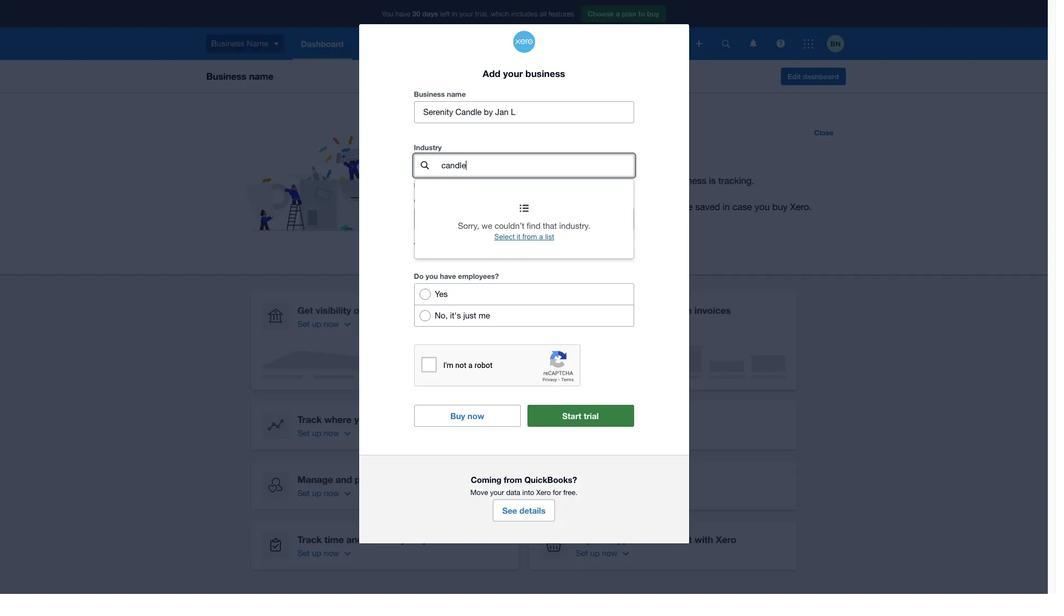 Task type: describe. For each thing, give the bounding box(es) containing it.
trial
[[584, 411, 599, 421]]

name
[[447, 90, 466, 98]]

free.
[[563, 488, 577, 497]]

(utc-
[[447, 242, 463, 249]]

can't
[[430, 182, 444, 189]]

Industry field
[[440, 155, 633, 176]]

we
[[482, 221, 492, 230]]

sorry,
[[458, 221, 479, 230]]

list for industry,
[[552, 181, 561, 189]]

time zone: (utc-05:00) eastern time (us & canada)
[[414, 241, 558, 249]]

start trial
[[562, 411, 599, 421]]

select
[[495, 181, 515, 189]]

0 horizontal spatial time
[[414, 241, 428, 249]]

for
[[553, 488, 561, 497]]

select it from this list button
[[495, 181, 561, 189]]

xero image
[[513, 31, 535, 53]]

industry
[[414, 143, 442, 152]]

no,
[[435, 311, 448, 320]]

time inside time zone: (utc-05:00) eastern time (us & canada)
[[504, 242, 517, 249]]

move
[[470, 488, 488, 497]]

business
[[525, 67, 565, 79]]

data
[[506, 488, 520, 497]]

add your business
[[483, 67, 565, 79]]

(us
[[519, 242, 529, 249]]

your for quickbooks?
[[490, 488, 504, 497]]

details
[[519, 505, 545, 515]]

industry.
[[559, 221, 590, 230]]

employees?
[[458, 272, 499, 280]]

Business name field
[[414, 102, 633, 123]]

coming from quickbooks? move your data into xero for free.
[[470, 475, 577, 497]]

me
[[479, 311, 490, 320]]

add
[[483, 67, 500, 79]]

list for industry.
[[545, 233, 554, 241]]

country
[[414, 196, 441, 205]]

xero
[[536, 488, 551, 497]]

zone:
[[430, 241, 445, 249]]

have
[[440, 272, 456, 280]]

from for industry,
[[522, 181, 537, 189]]

eastern
[[482, 242, 502, 249]]

that
[[543, 221, 557, 230]]

this
[[539, 181, 550, 189]]

business
[[414, 90, 445, 98]]

it for industry,
[[517, 181, 520, 189]]

you for can't
[[419, 182, 429, 189]]



Task type: vqa. For each thing, say whether or not it's contained in the screenshot.
the list for industry.
yes



Task type: locate. For each thing, give the bounding box(es) containing it.
list inside sorry, we couldn't find that industry. select it from a list
[[545, 233, 554, 241]]

select
[[494, 233, 515, 241]]

it's
[[450, 311, 461, 320]]

it right "select" at the left top of the page
[[517, 181, 520, 189]]

0 vertical spatial it
[[517, 181, 520, 189]]

0 vertical spatial find
[[445, 182, 456, 189]]

find inside sorry, we couldn't find that industry. select it from a list
[[527, 221, 540, 230]]

1 vertical spatial you
[[426, 272, 438, 280]]

find
[[445, 182, 456, 189], [527, 221, 540, 230]]

buy
[[450, 411, 465, 421]]

if
[[414, 182, 417, 189]]

2 it from the top
[[517, 233, 520, 241]]

0 vertical spatial list
[[552, 181, 561, 189]]

0 vertical spatial from
[[522, 181, 537, 189]]

time
[[414, 241, 428, 249], [504, 242, 517, 249]]

from up the data
[[504, 475, 522, 484]]

do
[[414, 272, 424, 280]]

see details
[[502, 505, 545, 515]]

you right do
[[426, 272, 438, 280]]

from
[[522, 181, 537, 189], [522, 233, 537, 241], [504, 475, 522, 484]]

from inside coming from quickbooks? move your data into xero for free.
[[504, 475, 522, 484]]

see details button
[[493, 499, 555, 521]]

just
[[463, 311, 476, 320]]

it up the (us
[[517, 233, 520, 241]]

your left the data
[[490, 488, 504, 497]]

1 vertical spatial it
[[517, 233, 520, 241]]

0 vertical spatial you
[[419, 182, 429, 189]]

time down select
[[504, 242, 517, 249]]

0 vertical spatial your
[[503, 67, 523, 79]]

your for can't
[[457, 182, 469, 189]]

coming
[[471, 475, 501, 484]]

find up a
[[527, 221, 540, 230]]

your left industry,
[[457, 182, 469, 189]]

&
[[530, 242, 534, 249]]

time left zone:
[[414, 241, 428, 249]]

find for that
[[527, 221, 540, 230]]

2 vertical spatial from
[[504, 475, 522, 484]]

if you can't find your industry, select it from this list
[[414, 181, 561, 189]]

canada)
[[536, 242, 558, 249]]

1 horizontal spatial time
[[504, 242, 517, 249]]

quickbooks?
[[524, 475, 577, 484]]

from up &
[[522, 233, 537, 241]]

do you have employees?
[[414, 272, 499, 280]]

into
[[522, 488, 534, 497]]

0 horizontal spatial find
[[445, 182, 456, 189]]

you inside if you can't find your industry, select it from this list
[[419, 182, 429, 189]]

1 vertical spatial find
[[527, 221, 540, 230]]

sorry, we couldn't find that industry. select it from a list
[[458, 221, 590, 241]]

find inside if you can't find your industry, select it from this list
[[445, 182, 456, 189]]

your
[[503, 67, 523, 79], [457, 182, 469, 189], [490, 488, 504, 497]]

1 horizontal spatial find
[[527, 221, 540, 230]]

from inside sorry, we couldn't find that industry. select it from a list
[[522, 233, 537, 241]]

it inside sorry, we couldn't find that industry. select it from a list
[[517, 233, 520, 241]]

buy now button
[[414, 405, 521, 427]]

list right a
[[545, 233, 554, 241]]

it
[[517, 181, 520, 189], [517, 233, 520, 241]]

from left this
[[522, 181, 537, 189]]

select it from a list button
[[494, 233, 554, 241]]

industry,
[[471, 182, 494, 189]]

find for your
[[445, 182, 456, 189]]

business name
[[414, 90, 466, 98]]

you for have
[[426, 272, 438, 280]]

from for industry.
[[522, 233, 537, 241]]

your inside coming from quickbooks? move your data into xero for free.
[[490, 488, 504, 497]]

see
[[502, 505, 517, 515]]

1 vertical spatial list
[[545, 233, 554, 241]]

no, it's just me
[[435, 311, 490, 320]]

start trial button
[[527, 405, 634, 427]]

start
[[562, 411, 581, 421]]

1 vertical spatial from
[[522, 233, 537, 241]]

it for industry.
[[517, 233, 520, 241]]

1 vertical spatial your
[[457, 182, 469, 189]]

search icon image
[[421, 161, 429, 170]]

2 vertical spatial your
[[490, 488, 504, 497]]

a
[[539, 233, 543, 241]]

your inside if you can't find your industry, select it from this list
[[457, 182, 469, 189]]

list
[[552, 181, 561, 189], [545, 233, 554, 241]]

05:00)
[[463, 242, 480, 249]]

couldn't
[[495, 221, 524, 230]]

buy now
[[450, 411, 484, 421]]

yes
[[435, 289, 448, 299]]

find right can't
[[445, 182, 456, 189]]

1 it from the top
[[517, 181, 520, 189]]

you right if
[[419, 182, 429, 189]]

list right this
[[552, 181, 561, 189]]

your right add
[[503, 67, 523, 79]]

sorry, we couldn't find that industry. group
[[415, 180, 634, 258]]

now
[[468, 411, 484, 421]]

do you have employees? group
[[414, 283, 634, 327]]

you
[[419, 182, 429, 189], [426, 272, 438, 280]]



